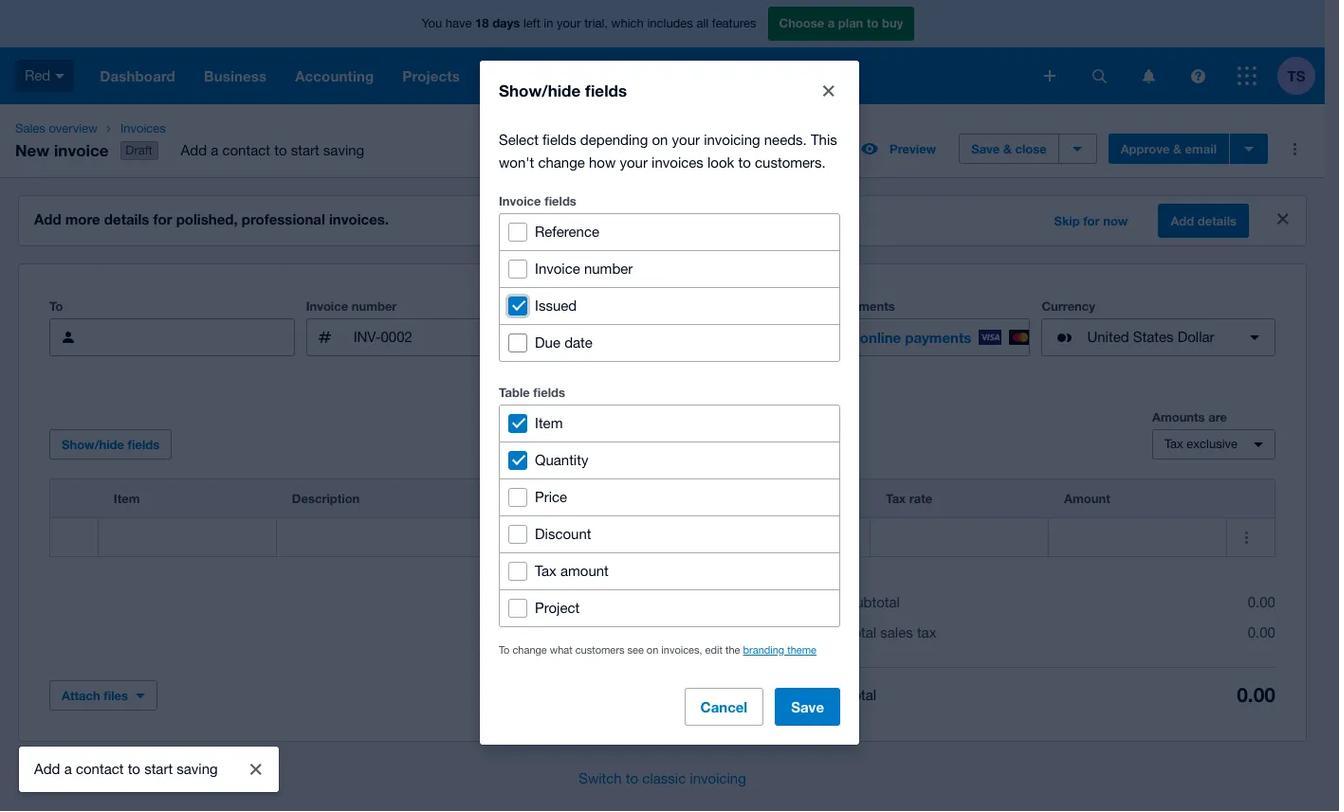 Task type: vqa. For each thing, say whether or not it's contained in the screenshot.
Price
yes



Task type: locate. For each thing, give the bounding box(es) containing it.
0 horizontal spatial invoice number
[[306, 299, 397, 314]]

total down "subtotal"
[[846, 625, 877, 641]]

invoicing right classic
[[690, 771, 746, 787]]

approve & email button
[[1108, 134, 1229, 164]]

0 vertical spatial show/hide
[[499, 80, 581, 100]]

save for save
[[791, 699, 824, 716]]

contact element
[[49, 319, 295, 357]]

svg image
[[1142, 69, 1155, 83], [1044, 70, 1056, 82], [55, 74, 65, 78]]

amount
[[561, 563, 609, 579]]

draft
[[125, 143, 152, 158]]

add left more
[[34, 211, 61, 228]]

on
[[652, 131, 668, 147], [647, 645, 659, 656]]

united states dollar
[[1087, 329, 1215, 345]]

to left the buy
[[867, 15, 879, 31]]

1 horizontal spatial invoice number
[[535, 260, 633, 276]]

a left plan
[[828, 15, 835, 31]]

1 vertical spatial show/hide fields
[[62, 437, 160, 453]]

tax for tax amount
[[535, 563, 557, 579]]

invoice fields
[[499, 193, 577, 208]]

1 vertical spatial number
[[352, 299, 397, 314]]

tax exclusive
[[1165, 437, 1238, 452]]

1 vertical spatial invoicing
[[690, 771, 746, 787]]

0 horizontal spatial a
[[211, 142, 218, 159]]

currency
[[1042, 299, 1096, 314]]

2 total from the top
[[846, 687, 877, 703]]

united
[[1087, 329, 1129, 345]]

have
[[446, 16, 472, 31]]

svg image inside red popup button
[[55, 74, 65, 78]]

1 & from the left
[[1003, 141, 1012, 157]]

0 horizontal spatial number
[[352, 299, 397, 314]]

add
[[181, 142, 207, 159], [34, 211, 61, 228], [1171, 214, 1194, 229]]

0 horizontal spatial payments
[[838, 299, 895, 314]]

now
[[1103, 214, 1128, 229]]

number inside invoice fields group
[[584, 260, 633, 276]]

1 vertical spatial invoice
[[535, 260, 580, 276]]

0 vertical spatial tax
[[1165, 437, 1183, 452]]

a left contact
[[211, 142, 218, 159]]

up
[[839, 329, 856, 346]]

online
[[860, 329, 901, 346]]

invoice inside invoice fields group
[[535, 260, 580, 276]]

your down depending at top
[[620, 154, 648, 170]]

0 horizontal spatial &
[[1003, 141, 1012, 157]]

1 vertical spatial payments
[[905, 329, 972, 346]]

1 vertical spatial total
[[846, 687, 877, 703]]

show/hide fields inside dialog
[[499, 80, 627, 100]]

1 vertical spatial item
[[114, 491, 140, 507]]

tax inside table fields group
[[535, 563, 557, 579]]

states
[[1133, 329, 1174, 345]]

2 horizontal spatial tax
[[1165, 437, 1183, 452]]

18
[[475, 15, 489, 31]]

invoice down 'won't' at the top left of page
[[499, 193, 541, 208]]

tax left rate
[[886, 491, 906, 507]]

1 vertical spatial your
[[672, 131, 700, 147]]

invoice number up the issued
[[535, 260, 633, 276]]

0 vertical spatial to
[[49, 299, 63, 314]]

invoices,
[[661, 645, 702, 656]]

0 vertical spatial item
[[535, 415, 563, 431]]

1 horizontal spatial save
[[971, 141, 1000, 157]]

add right the now
[[1171, 214, 1194, 229]]

To text field
[[95, 320, 294, 356]]

save button
[[775, 688, 840, 726]]

trial,
[[584, 16, 608, 31]]

1 horizontal spatial number
[[584, 260, 633, 276]]

reference up date
[[551, 299, 612, 314]]

add inside button
[[1171, 214, 1194, 229]]

1 vertical spatial show/hide
[[62, 437, 124, 453]]

invoice up the issued
[[535, 260, 580, 276]]

overview
[[49, 121, 98, 136]]

more
[[65, 211, 100, 228]]

0 vertical spatial 0.00
[[1248, 595, 1276, 611]]

tax
[[1165, 437, 1183, 452], [886, 491, 906, 507], [535, 563, 557, 579]]

customers.
[[755, 154, 826, 170]]

0 vertical spatial invoicing
[[704, 131, 760, 147]]

payments
[[838, 299, 895, 314], [905, 329, 972, 346]]

your right in at left
[[557, 16, 581, 31]]

invoice number
[[535, 260, 633, 276], [306, 299, 397, 314]]

0 vertical spatial number
[[584, 260, 633, 276]]

1 horizontal spatial show/hide fields
[[499, 80, 627, 100]]

to for to
[[49, 299, 63, 314]]

0 vertical spatial your
[[557, 16, 581, 31]]

payments inside popup button
[[905, 329, 972, 346]]

payments up online
[[838, 299, 895, 314]]

0.00
[[1248, 595, 1276, 611], [1248, 625, 1276, 641], [1237, 684, 1276, 708]]

buy
[[882, 15, 903, 31]]

number down "add more details for polished, professional invoices." "status"
[[584, 260, 633, 276]]

for left the now
[[1083, 214, 1100, 229]]

plan
[[838, 15, 863, 31]]

approve & email
[[1121, 141, 1217, 157]]

total
[[846, 625, 877, 641], [846, 687, 877, 703]]

2 horizontal spatial add
[[1171, 214, 1194, 229]]

depending
[[580, 131, 648, 147]]

1 horizontal spatial a
[[828, 15, 835, 31]]

1 horizontal spatial &
[[1173, 141, 1182, 157]]

2 vertical spatial invoice
[[306, 299, 348, 314]]

invoice down the invoices. on the left of the page
[[306, 299, 348, 314]]

0 vertical spatial total
[[846, 625, 877, 641]]

to inside ts banner
[[867, 15, 879, 31]]

1 horizontal spatial details
[[1198, 214, 1237, 229]]

skip for now
[[1054, 214, 1128, 229]]

show/hide inside button
[[62, 437, 124, 453]]

0 horizontal spatial to
[[49, 299, 63, 314]]

1 horizontal spatial svg image
[[1191, 69, 1205, 83]]

new
[[15, 140, 50, 160]]

payments right online
[[905, 329, 972, 346]]

add for add more details for polished, professional invoices.
[[34, 211, 61, 228]]

0 vertical spatial show/hide fields
[[499, 80, 627, 100]]

invoicing inside select fields depending on your invoicing needs.  this won't change how your invoices look to customers.
[[704, 131, 760, 147]]

details down email
[[1198, 214, 1237, 229]]

amounts are
[[1152, 410, 1227, 425]]

& left email
[[1173, 141, 1182, 157]]

save for save & close
[[971, 141, 1000, 157]]

0 vertical spatial change
[[538, 154, 585, 170]]

item down table fields
[[535, 415, 563, 431]]

svg image
[[1238, 66, 1257, 85], [1092, 69, 1106, 83], [1191, 69, 1205, 83]]

reference down "invoice fields"
[[535, 223, 600, 239]]

2 vertical spatial tax
[[535, 563, 557, 579]]

tax inside invoice line item list element
[[886, 491, 906, 507]]

1 vertical spatial tax
[[886, 491, 906, 507]]

add details
[[1171, 214, 1237, 229]]

your up invoices
[[672, 131, 700, 147]]

details right more
[[104, 211, 149, 228]]

to right switch
[[626, 771, 639, 787]]

tax down amounts
[[1165, 437, 1183, 452]]

0 horizontal spatial item
[[114, 491, 140, 507]]

subtotal
[[846, 595, 900, 611]]

set
[[813, 329, 835, 346]]

you have 18 days left in your trial, which includes all features
[[422, 15, 756, 31]]

tax inside 'tax exclusive' popup button
[[1165, 437, 1183, 452]]

1 horizontal spatial payments
[[905, 329, 972, 346]]

0 horizontal spatial tax
[[535, 563, 557, 579]]

1 horizontal spatial item
[[535, 415, 563, 431]]

0 vertical spatial invoice number
[[535, 260, 633, 276]]

files
[[104, 689, 128, 704]]

& left 'close' in the top of the page
[[1003, 141, 1012, 157]]

change
[[538, 154, 585, 170], [513, 645, 547, 656]]

0 horizontal spatial add
[[34, 211, 61, 228]]

show/hide fields
[[499, 80, 627, 100], [62, 437, 160, 453]]

0 horizontal spatial show/hide
[[62, 437, 124, 453]]

0.00 for total sales tax
[[1248, 625, 1276, 641]]

0 horizontal spatial details
[[104, 211, 149, 228]]

your
[[557, 16, 581, 31], [672, 131, 700, 147], [620, 154, 648, 170]]

0 horizontal spatial for
[[153, 211, 172, 228]]

save inside show/hide fields dialog
[[791, 699, 824, 716]]

to right look
[[738, 154, 751, 170]]

a inside ts banner
[[828, 15, 835, 31]]

item down show/hide fields button
[[114, 491, 140, 507]]

saving
[[323, 142, 364, 159]]

invoice number up invoice number element
[[306, 299, 397, 314]]

invoicing up look
[[704, 131, 760, 147]]

1 total from the top
[[846, 625, 877, 641]]

a for contact
[[211, 142, 218, 159]]

on up invoices
[[652, 131, 668, 147]]

2 horizontal spatial your
[[672, 131, 700, 147]]

2 & from the left
[[1173, 141, 1182, 157]]

add details button
[[1159, 204, 1249, 238]]

1 vertical spatial to
[[499, 645, 510, 656]]

add left contact
[[181, 142, 207, 159]]

on right see
[[647, 645, 659, 656]]

show/hide inside dialog
[[499, 80, 581, 100]]

0 horizontal spatial svg image
[[55, 74, 65, 78]]

change left how
[[538, 154, 585, 170]]

close image
[[810, 72, 848, 110]]

1 vertical spatial 0.00
[[1248, 625, 1276, 641]]

0 vertical spatial on
[[652, 131, 668, 147]]

switch
[[579, 771, 622, 787]]

left
[[523, 16, 540, 31]]

invoice
[[499, 193, 541, 208], [535, 260, 580, 276], [306, 299, 348, 314]]

Reference text field
[[597, 320, 784, 356]]

total sales tax
[[846, 625, 937, 641]]

1 horizontal spatial tax
[[886, 491, 906, 507]]

sales overview
[[15, 121, 98, 136]]

details
[[104, 211, 149, 228], [1198, 214, 1237, 229]]

rate
[[909, 491, 933, 507]]

for
[[153, 211, 172, 228], [1083, 214, 1100, 229]]

save left 'close' in the top of the page
[[971, 141, 1000, 157]]

0 vertical spatial save
[[971, 141, 1000, 157]]

details inside button
[[1198, 214, 1237, 229]]

0 vertical spatial payments
[[838, 299, 895, 314]]

total for total sales tax
[[846, 625, 877, 641]]

1 horizontal spatial for
[[1083, 214, 1100, 229]]

1 vertical spatial a
[[211, 142, 218, 159]]

cancel
[[700, 699, 748, 716]]

ts banner
[[0, 0, 1325, 104]]

attach
[[62, 689, 100, 704]]

to inside show/hide fields dialog
[[499, 645, 510, 656]]

online payments
[[797, 299, 895, 314]]

show/hide fields dialog
[[480, 60, 859, 745]]

change left what
[[513, 645, 547, 656]]

0 vertical spatial a
[[828, 15, 835, 31]]

tax for tax exclusive
[[1165, 437, 1183, 452]]

project
[[535, 600, 580, 616]]

number
[[584, 260, 633, 276], [352, 299, 397, 314]]

number up invoice number element
[[352, 299, 397, 314]]

save down theme
[[791, 699, 824, 716]]

what
[[550, 645, 573, 656]]

to for to change what customers see on invoices, edit the branding theme
[[499, 645, 510, 656]]

1 horizontal spatial show/hide
[[499, 80, 581, 100]]

for inside button
[[1083, 214, 1100, 229]]

table fields group
[[499, 405, 840, 627]]

red
[[25, 67, 50, 83]]

0 vertical spatial reference
[[535, 223, 600, 239]]

cancel button
[[684, 688, 764, 726]]

1 vertical spatial change
[[513, 645, 547, 656]]

0 horizontal spatial your
[[557, 16, 581, 31]]

to change what customers see on invoices, edit the branding theme
[[499, 645, 817, 656]]

1 horizontal spatial add
[[181, 142, 207, 159]]

a for plan
[[828, 15, 835, 31]]

for left polished, in the left top of the page
[[153, 211, 172, 228]]

change inside select fields depending on your invoicing needs.  this won't change how your invoices look to customers.
[[538, 154, 585, 170]]

1 vertical spatial save
[[791, 699, 824, 716]]

which
[[611, 16, 644, 31]]

features
[[712, 16, 756, 31]]

&
[[1003, 141, 1012, 157], [1173, 141, 1182, 157]]

show/hide fields inside button
[[62, 437, 160, 453]]

invoices.
[[329, 211, 389, 228]]

invoicing
[[704, 131, 760, 147], [690, 771, 746, 787]]

0 horizontal spatial save
[[791, 699, 824, 716]]

svg image up approve
[[1142, 69, 1155, 83]]

tax up project
[[535, 563, 557, 579]]

0 horizontal spatial show/hide fields
[[62, 437, 160, 453]]

0 vertical spatial invoice
[[499, 193, 541, 208]]

item
[[535, 415, 563, 431], [114, 491, 140, 507]]

table fields
[[499, 385, 565, 400]]

total right "save" button
[[846, 687, 877, 703]]

svg image right red
[[55, 74, 65, 78]]

1 horizontal spatial to
[[499, 645, 510, 656]]

svg image up 'close' in the top of the page
[[1044, 70, 1056, 82]]

2 horizontal spatial svg image
[[1142, 69, 1155, 83]]

add for add details
[[1171, 214, 1194, 229]]

2 vertical spatial your
[[620, 154, 648, 170]]



Task type: describe. For each thing, give the bounding box(es) containing it.
you
[[422, 16, 442, 31]]

item inside table fields group
[[535, 415, 563, 431]]

branding
[[743, 645, 785, 656]]

edit
[[705, 645, 723, 656]]

attach files button
[[49, 681, 157, 711]]

classic
[[642, 771, 686, 787]]

red button
[[0, 47, 86, 104]]

amount
[[1064, 491, 1110, 507]]

to inside switch to classic invoicing button
[[626, 771, 639, 787]]

choose a plan to buy
[[779, 15, 903, 31]]

branding theme link
[[743, 645, 817, 656]]

ts
[[1288, 67, 1306, 84]]

1 horizontal spatial your
[[620, 154, 648, 170]]

show/hide fields button
[[49, 430, 172, 460]]

due
[[535, 334, 561, 350]]

united states dollar button
[[1042, 319, 1276, 357]]

professional
[[242, 211, 325, 228]]

the
[[726, 645, 740, 656]]

to inside select fields depending on your invoicing needs.  this won't change how your invoices look to customers.
[[738, 154, 751, 170]]

customers
[[575, 645, 625, 656]]

online
[[797, 299, 834, 314]]

dollar
[[1178, 329, 1215, 345]]

are
[[1209, 410, 1227, 425]]

Description text field
[[277, 520, 596, 556]]

tax
[[917, 625, 937, 641]]

& for close
[[1003, 141, 1012, 157]]

0.00 for subtotal
[[1248, 595, 1276, 611]]

0 horizontal spatial svg image
[[1092, 69, 1106, 83]]

add for add a contact to start saving
[[181, 142, 207, 159]]

invoice fields group
[[499, 213, 840, 362]]

fields inside select fields depending on your invoicing needs.  this won't change how your invoices look to customers.
[[543, 131, 576, 147]]

1 vertical spatial on
[[647, 645, 659, 656]]

attach files
[[62, 689, 128, 704]]

Quantity field
[[597, 520, 692, 556]]

sales
[[15, 121, 45, 136]]

description
[[292, 491, 360, 507]]

invoice number inside invoice fields group
[[535, 260, 633, 276]]

add a contact to start saving
[[181, 142, 364, 159]]

tax rate
[[886, 491, 933, 507]]

your inside "you have 18 days left in your trial, which includes all features"
[[557, 16, 581, 31]]

invoice number element
[[306, 319, 540, 357]]

theme
[[787, 645, 817, 656]]

select
[[499, 131, 539, 147]]

invoicing inside button
[[690, 771, 746, 787]]

on inside select fields depending on your invoicing needs.  this won't change how your invoices look to customers.
[[652, 131, 668, 147]]

date
[[564, 334, 593, 350]]

2 vertical spatial 0.00
[[1237, 684, 1276, 708]]

invoice line item list element
[[49, 479, 1276, 558]]

& for email
[[1173, 141, 1182, 157]]

save & close button
[[959, 134, 1059, 164]]

invoice for table fields
[[499, 193, 541, 208]]

to left start
[[274, 142, 287, 159]]

sales overview link
[[8, 120, 105, 138]]

tax for tax rate
[[886, 491, 906, 507]]

total for total
[[846, 687, 877, 703]]

1 vertical spatial invoice number
[[306, 299, 397, 314]]

quantity
[[535, 452, 588, 468]]

ts button
[[1278, 47, 1325, 104]]

amounts
[[1152, 410, 1205, 425]]

switch to classic invoicing
[[579, 771, 746, 787]]

choose
[[779, 15, 824, 31]]

email
[[1185, 141, 1217, 157]]

1 horizontal spatial svg image
[[1044, 70, 1056, 82]]

preview button
[[850, 134, 948, 164]]

see
[[627, 645, 644, 656]]

issued
[[535, 297, 577, 313]]

sales
[[880, 625, 913, 641]]

Invoice number text field
[[352, 320, 539, 356]]

switch to classic invoicing button
[[564, 761, 761, 799]]

days
[[492, 15, 520, 31]]

2 horizontal spatial svg image
[[1238, 66, 1257, 85]]

contact
[[222, 142, 270, 159]]

invoices
[[120, 121, 166, 136]]

invoice
[[54, 140, 109, 160]]

look
[[708, 154, 734, 170]]

start
[[291, 142, 319, 159]]

set up online payments button
[[797, 319, 1032, 357]]

reference inside invoice fields group
[[535, 223, 600, 239]]

invoice for reference
[[306, 299, 348, 314]]

preview
[[890, 141, 936, 157]]

add more details for polished, professional invoices. status
[[19, 196, 1306, 246]]

polished,
[[176, 211, 238, 228]]

1 vertical spatial reference
[[551, 299, 612, 314]]

set up online payments
[[813, 329, 972, 346]]

in
[[544, 16, 553, 31]]

all
[[697, 16, 709, 31]]

tax exclusive button
[[1152, 430, 1276, 460]]

save & close
[[971, 141, 1047, 157]]

needs.
[[764, 131, 807, 147]]

fields inside button
[[128, 437, 160, 453]]

price
[[535, 489, 567, 505]]

invoices link
[[113, 120, 380, 138]]

tax amount
[[535, 563, 609, 579]]

exclusive
[[1187, 437, 1238, 452]]

add more details for polished, professional invoices.
[[34, 211, 389, 228]]

Amount field
[[1049, 520, 1227, 556]]

how
[[589, 154, 616, 170]]

invoices
[[652, 154, 704, 170]]

skip
[[1054, 214, 1080, 229]]

select fields depending on your invoicing needs.  this won't change how your invoices look to customers.
[[499, 131, 837, 170]]

won't
[[499, 154, 534, 170]]

due date
[[535, 334, 593, 350]]

approve
[[1121, 141, 1170, 157]]



